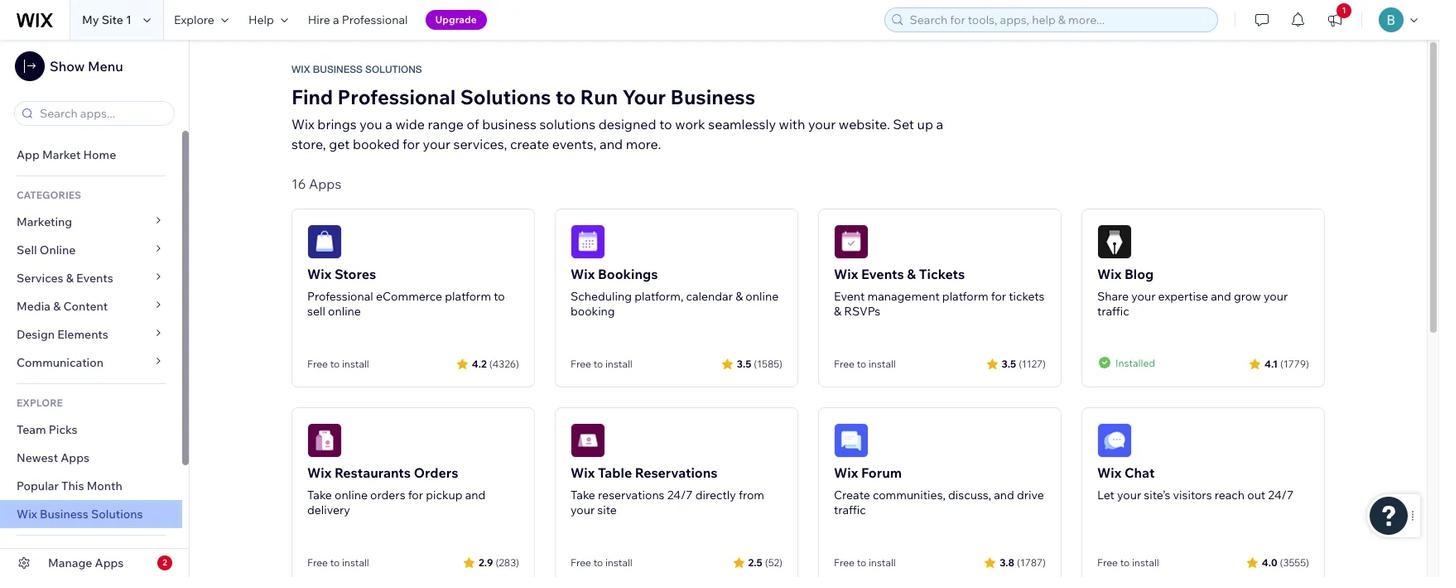 Task type: vqa. For each thing, say whether or not it's contained in the screenshot.
(52)
yes



Task type: describe. For each thing, give the bounding box(es) containing it.
0 vertical spatial solutions
[[365, 64, 422, 75]]

free to install for scheduling
[[571, 358, 633, 370]]

my site 1
[[82, 12, 132, 27]]

4.2 (4326)
[[472, 357, 519, 370]]

upgrade button
[[425, 10, 487, 30]]

let
[[1098, 488, 1115, 503]]

4.2
[[472, 357, 487, 370]]

3.8
[[1000, 556, 1015, 569]]

online inside 'wix stores professional ecommerce platform to sell online'
[[328, 304, 361, 319]]

up
[[917, 116, 934, 133]]

your down blog
[[1132, 289, 1156, 304]]

show menu button
[[15, 51, 123, 81]]

4.1 (1779)
[[1265, 357, 1310, 370]]

install for let
[[1132, 557, 1160, 569]]

out
[[1248, 488, 1266, 503]]

traffic inside wix blog share your expertise and grow your traffic
[[1098, 304, 1130, 319]]

solutions inside the sidebar element
[[91, 507, 143, 522]]

directly
[[696, 488, 736, 503]]

website.
[[839, 116, 890, 133]]

create
[[834, 488, 871, 503]]

booking
[[571, 304, 615, 319]]

hire a professional link
[[298, 0, 418, 40]]

and inside wix blog share your expertise and grow your traffic
[[1211, 289, 1232, 304]]

categories
[[17, 189, 81, 201]]

wix for site's
[[1098, 465, 1122, 481]]

install for professional
[[342, 358, 369, 370]]

wix restaurants orders logo image
[[307, 423, 342, 458]]

free to install for &
[[834, 358, 896, 370]]

& left rsvps
[[834, 304, 842, 319]]

free for wix chat
[[1098, 557, 1118, 569]]

wix chat logo image
[[1098, 423, 1132, 458]]

run
[[580, 84, 618, 109]]

menu
[[88, 58, 123, 75]]

your down range
[[423, 136, 451, 152]]

free for wix forum
[[834, 557, 855, 569]]

services & events
[[17, 271, 113, 286]]

reach
[[1215, 488, 1245, 503]]

manage
[[48, 556, 92, 571]]

& inside wix bookings scheduling platform, calendar & online booking
[[736, 289, 743, 304]]

take for wix restaurants orders
[[307, 488, 332, 503]]

month
[[87, 479, 122, 494]]

platform,
[[635, 289, 684, 304]]

help
[[62, 548, 88, 561]]

& up management at the bottom
[[907, 266, 916, 282]]

wix stores logo image
[[307, 224, 342, 259]]

install for reservations
[[605, 557, 633, 569]]

wix bookings logo image
[[571, 224, 606, 259]]

site
[[102, 12, 123, 27]]

professional for stores
[[307, 289, 373, 304]]

explore
[[174, 12, 214, 27]]

reservations
[[598, 488, 665, 503]]

(4326)
[[489, 357, 519, 370]]

apps for manage apps
[[95, 556, 124, 571]]

store,
[[292, 136, 326, 152]]

wix restaurants orders take online orders for pickup and delivery
[[307, 465, 486, 518]]

services & events link
[[0, 264, 182, 292]]

(1127)
[[1019, 357, 1046, 370]]

1 vertical spatial solutions
[[460, 84, 551, 109]]

apps to help you
[[17, 548, 112, 561]]

1 vertical spatial professional
[[338, 84, 456, 109]]

stores
[[335, 266, 376, 282]]

business
[[482, 116, 537, 133]]

table
[[598, 465, 632, 481]]

business inside the sidebar element
[[40, 507, 88, 522]]

free for wix restaurants orders
[[307, 557, 328, 569]]

for inside 'wix events & tickets event management platform for tickets & rsvps'
[[991, 289, 1007, 304]]

24/7 inside the 'wix chat let your site's visitors reach out 24/7'
[[1269, 488, 1294, 503]]

free to install for professional
[[307, 358, 369, 370]]

& up 'media & content'
[[66, 271, 74, 286]]

wix forum create communities, discuss, and drive traffic
[[834, 465, 1045, 518]]

install for &
[[869, 358, 896, 370]]

marketing link
[[0, 208, 182, 236]]

services
[[17, 271, 63, 286]]

bookings
[[598, 266, 658, 282]]

explore
[[17, 397, 63, 409]]

apps for newest apps
[[61, 451, 89, 466]]

popular this month link
[[0, 472, 182, 500]]

0 vertical spatial business
[[313, 64, 363, 75]]

3.5 (1585)
[[737, 357, 783, 370]]

4.0 (3555)
[[1262, 556, 1310, 569]]

wix brings you a wide range of business solutions designed to work seamlessly with your website. set up a store, get booked for your services, create events, and more.
[[292, 116, 944, 152]]

visitors
[[1174, 488, 1212, 503]]

wix chat let your site's visitors reach out 24/7
[[1098, 465, 1294, 503]]

free for wix bookings
[[571, 358, 591, 370]]

for inside the wix restaurants orders take online orders for pickup and delivery
[[408, 488, 423, 503]]

solutions
[[540, 116, 596, 133]]

app market home
[[17, 147, 116, 162]]

from
[[739, 488, 765, 503]]

sell
[[307, 304, 325, 319]]

Search apps... field
[[35, 102, 169, 125]]

newest apps
[[17, 451, 89, 466]]

app
[[17, 147, 40, 162]]

my
[[82, 12, 99, 27]]

install for create
[[869, 557, 896, 569]]

wix for event
[[834, 266, 859, 282]]

1 vertical spatial business
[[671, 84, 756, 109]]

media & content link
[[0, 292, 182, 321]]

wide
[[396, 116, 425, 133]]

to
[[46, 548, 60, 561]]

wix table reservations take reservations 24/7 directly from your site
[[571, 465, 765, 518]]

wix for online
[[307, 465, 332, 481]]

for inside wix brings you a wide range of business solutions designed to work seamlessly with your website. set up a store, get booked for your services, create events, and more.
[[403, 136, 420, 152]]

to inside 'wix stores professional ecommerce platform to sell online'
[[494, 289, 505, 304]]

elements
[[57, 327, 108, 342]]

to for wix events & tickets
[[857, 358, 867, 370]]

2.9 (283)
[[479, 556, 519, 569]]

4.0
[[1262, 556, 1278, 569]]

find professional solutions to run your business
[[292, 84, 756, 109]]

16
[[292, 176, 306, 192]]

more.
[[626, 136, 661, 152]]

delivery
[[307, 503, 350, 518]]

wix for discuss,
[[834, 465, 859, 481]]

wix forum logo image
[[834, 423, 869, 458]]

wix stores professional ecommerce platform to sell online
[[307, 266, 505, 319]]

events,
[[552, 136, 597, 152]]

your inside wix table reservations take reservations 24/7 directly from your site
[[571, 503, 595, 518]]

1 horizontal spatial a
[[385, 116, 393, 133]]

free to install for reservations
[[571, 557, 633, 569]]

work
[[675, 116, 706, 133]]

wix for wide
[[292, 116, 315, 133]]



Task type: locate. For each thing, give the bounding box(es) containing it.
wix inside the sidebar element
[[17, 507, 37, 522]]

booked
[[353, 136, 400, 152]]

2 vertical spatial for
[[408, 488, 423, 503]]

professional inside 'wix stores professional ecommerce platform to sell online'
[[307, 289, 373, 304]]

1 inside button
[[1342, 5, 1347, 16]]

0 horizontal spatial platform
[[445, 289, 491, 304]]

marketing
[[17, 215, 72, 229]]

sell online link
[[0, 236, 182, 264]]

free for wix table reservations
[[571, 557, 591, 569]]

1 vertical spatial for
[[991, 289, 1007, 304]]

online inside the wix restaurants orders take online orders for pickup and delivery
[[335, 488, 368, 503]]

design elements
[[17, 327, 108, 342]]

your left site
[[571, 503, 595, 518]]

1 horizontal spatial events
[[861, 266, 904, 282]]

sell
[[17, 243, 37, 258]]

0 vertical spatial wix business solutions
[[292, 64, 422, 75]]

free right (283)
[[571, 557, 591, 569]]

traffic down forum
[[834, 503, 866, 518]]

1 horizontal spatial apps
[[95, 556, 124, 571]]

0 horizontal spatial apps
[[61, 451, 89, 466]]

2 platform from the left
[[943, 289, 989, 304]]

tickets
[[1009, 289, 1045, 304]]

a right hire
[[333, 12, 339, 27]]

(1779)
[[1281, 357, 1310, 370]]

install down delivery
[[342, 557, 369, 569]]

install down communities,
[[869, 557, 896, 569]]

and left grow
[[1211, 289, 1232, 304]]

0 horizontal spatial wix business solutions
[[17, 507, 143, 522]]

business
[[313, 64, 363, 75], [671, 84, 756, 109], [40, 507, 88, 522]]

1 horizontal spatial platform
[[943, 289, 989, 304]]

help button
[[238, 0, 298, 40]]

take inside the wix restaurants orders take online orders for pickup and delivery
[[307, 488, 332, 503]]

online right calendar
[[746, 289, 779, 304]]

set
[[893, 116, 914, 133]]

0 horizontal spatial 24/7
[[667, 488, 693, 503]]

to for wix chat
[[1121, 557, 1130, 569]]

wix business solutions inside the sidebar element
[[17, 507, 143, 522]]

install down site's
[[1132, 557, 1160, 569]]

wix left table
[[571, 465, 595, 481]]

brings
[[318, 116, 357, 133]]

apps for 16 apps
[[309, 176, 342, 192]]

apps
[[17, 548, 44, 561]]

2 horizontal spatial solutions
[[460, 84, 551, 109]]

wix inside the wix restaurants orders take online orders for pickup and delivery
[[307, 465, 332, 481]]

0 horizontal spatial business
[[40, 507, 88, 522]]

1 horizontal spatial wix business solutions
[[292, 64, 422, 75]]

1 24/7 from the left
[[667, 488, 693, 503]]

of
[[467, 116, 479, 133]]

free down sell
[[307, 358, 328, 370]]

communication
[[17, 355, 106, 370]]

range
[[428, 116, 464, 133]]

to for wix bookings
[[594, 358, 603, 370]]

1 platform from the left
[[445, 289, 491, 304]]

free
[[307, 358, 328, 370], [571, 358, 591, 370], [834, 358, 855, 370], [307, 557, 328, 569], [571, 557, 591, 569], [834, 557, 855, 569], [1098, 557, 1118, 569]]

professional down stores
[[307, 289, 373, 304]]

install down booking
[[605, 358, 633, 370]]

a
[[333, 12, 339, 27], [385, 116, 393, 133], [937, 116, 944, 133]]

1 vertical spatial apps
[[61, 451, 89, 466]]

take down wix restaurants orders logo
[[307, 488, 332, 503]]

wix inside wix table reservations take reservations 24/7 directly from your site
[[571, 465, 595, 481]]

wix down wix stores logo
[[307, 266, 332, 282]]

free to install down rsvps
[[834, 358, 896, 370]]

show menu
[[50, 58, 123, 75]]

free down rsvps
[[834, 358, 855, 370]]

free down booking
[[571, 358, 591, 370]]

free to install down create
[[834, 557, 896, 569]]

wix down wix restaurants orders logo
[[307, 465, 332, 481]]

wix blog share your expertise and grow your traffic
[[1098, 266, 1288, 319]]

and inside wix forum create communities, discuss, and drive traffic
[[994, 488, 1015, 503]]

traffic down blog
[[1098, 304, 1130, 319]]

wix up create
[[834, 465, 859, 481]]

24/7 right out
[[1269, 488, 1294, 503]]

platform
[[445, 289, 491, 304], [943, 289, 989, 304]]

design
[[17, 327, 55, 342]]

wix bookings scheduling platform, calendar & online booking
[[571, 266, 779, 319]]

take for wix table reservations
[[571, 488, 596, 503]]

3.5 left (1585)
[[737, 357, 752, 370]]

wix business solutions down hire a professional
[[292, 64, 422, 75]]

manage apps
[[48, 556, 124, 571]]

1 horizontal spatial business
[[313, 64, 363, 75]]

0 horizontal spatial events
[[76, 271, 113, 286]]

apps up this
[[61, 451, 89, 466]]

2.5 (52)
[[749, 556, 783, 569]]

installed
[[1116, 357, 1156, 369]]

free for wix stores
[[307, 358, 328, 370]]

your right grow
[[1264, 289, 1288, 304]]

apps right the help
[[95, 556, 124, 571]]

a right you
[[385, 116, 393, 133]]

wix up let
[[1098, 465, 1122, 481]]

for
[[403, 136, 420, 152], [991, 289, 1007, 304], [408, 488, 423, 503]]

wix events & tickets event management platform for tickets & rsvps
[[834, 266, 1045, 319]]

0 vertical spatial traffic
[[1098, 304, 1130, 319]]

and down designed
[[600, 136, 623, 152]]

0 horizontal spatial 1
[[126, 12, 132, 27]]

free down create
[[834, 557, 855, 569]]

1 horizontal spatial traffic
[[1098, 304, 1130, 319]]

free down let
[[1098, 557, 1118, 569]]

home
[[83, 147, 116, 162]]

your right with
[[808, 116, 836, 133]]

site
[[598, 503, 617, 518]]

get
[[329, 136, 350, 152]]

2 vertical spatial business
[[40, 507, 88, 522]]

calendar
[[686, 289, 733, 304]]

for down wide
[[403, 136, 420, 152]]

2 take from the left
[[571, 488, 596, 503]]

solutions up wide
[[365, 64, 422, 75]]

(3555)
[[1280, 556, 1310, 569]]

and right "pickup"
[[465, 488, 486, 503]]

pickup
[[426, 488, 463, 503]]

to for wix forum
[[857, 557, 867, 569]]

install for scheduling
[[605, 358, 633, 370]]

events inside 'wix events & tickets event management platform for tickets & rsvps'
[[861, 266, 904, 282]]

professional right hire
[[342, 12, 408, 27]]

wix
[[292, 64, 310, 75], [292, 116, 315, 133], [307, 266, 332, 282], [571, 266, 595, 282], [834, 266, 859, 282], [1098, 266, 1122, 282], [307, 465, 332, 481], [571, 465, 595, 481], [834, 465, 859, 481], [1098, 465, 1122, 481], [17, 507, 37, 522]]

2 3.5 from the left
[[1002, 357, 1017, 370]]

and inside wix brings you a wide range of business solutions designed to work seamlessly with your website. set up a store, get booked for your services, create events, and more.
[[600, 136, 623, 152]]

online
[[746, 289, 779, 304], [328, 304, 361, 319], [335, 488, 368, 503]]

popular this month
[[17, 479, 122, 494]]

platform down tickets
[[943, 289, 989, 304]]

2 24/7 from the left
[[1269, 488, 1294, 503]]

events up management at the bottom
[[861, 266, 904, 282]]

wix table reservations logo image
[[571, 423, 606, 458]]

business up find
[[313, 64, 363, 75]]

online inside wix bookings scheduling platform, calendar & online booking
[[746, 289, 779, 304]]

reservations
[[635, 465, 718, 481]]

platform right ecommerce
[[445, 289, 491, 304]]

3.5 for tickets
[[1002, 357, 1017, 370]]

platform inside 'wix events & tickets event management platform for tickets & rsvps'
[[943, 289, 989, 304]]

wix for expertise
[[1098, 266, 1122, 282]]

take left site
[[571, 488, 596, 503]]

Search for tools, apps, help & more... field
[[905, 8, 1213, 31]]

& right calendar
[[736, 289, 743, 304]]

wix business solutions link
[[0, 500, 182, 529]]

24/7 down reservations
[[667, 488, 693, 503]]

free to install down sell
[[307, 358, 369, 370]]

2 vertical spatial professional
[[307, 289, 373, 304]]

0 horizontal spatial solutions
[[91, 507, 143, 522]]

(1585)
[[754, 357, 783, 370]]

16 apps
[[292, 176, 342, 192]]

install
[[342, 358, 369, 370], [605, 358, 633, 370], [869, 358, 896, 370], [342, 557, 369, 569], [605, 557, 633, 569], [869, 557, 896, 569], [1132, 557, 1160, 569]]

find
[[292, 84, 333, 109]]

wix inside 'wix events & tickets event management platform for tickets & rsvps'
[[834, 266, 859, 282]]

install for orders
[[342, 557, 369, 569]]

2 horizontal spatial business
[[671, 84, 756, 109]]

events up media & content link
[[76, 271, 113, 286]]

0 vertical spatial professional
[[342, 12, 408, 27]]

team
[[17, 422, 46, 437]]

platform inside 'wix stores professional ecommerce platform to sell online'
[[445, 289, 491, 304]]

events inside the sidebar element
[[76, 271, 113, 286]]

0 horizontal spatial traffic
[[834, 503, 866, 518]]

1 button
[[1317, 0, 1354, 40]]

orders
[[370, 488, 406, 503]]

to for wix table reservations
[[594, 557, 603, 569]]

to for wix restaurants orders
[[330, 557, 340, 569]]

solutions down month
[[91, 507, 143, 522]]

wix up event
[[834, 266, 859, 282]]

team picks link
[[0, 416, 182, 444]]

2 vertical spatial solutions
[[91, 507, 143, 522]]

for left tickets at the bottom right of the page
[[991, 289, 1007, 304]]

wix up the scheduling
[[571, 266, 595, 282]]

wix inside the 'wix chat let your site's visitors reach out 24/7'
[[1098, 465, 1122, 481]]

0 horizontal spatial take
[[307, 488, 332, 503]]

and
[[600, 136, 623, 152], [1211, 289, 1232, 304], [465, 488, 486, 503], [994, 488, 1015, 503]]

wix for platform
[[307, 266, 332, 282]]

wix business solutions down this
[[17, 507, 143, 522]]

wix for reservations
[[571, 465, 595, 481]]

a right up
[[937, 116, 944, 133]]

wix inside wix blog share your expertise and grow your traffic
[[1098, 266, 1122, 282]]

wix up find
[[292, 64, 310, 75]]

1 3.5 from the left
[[737, 357, 752, 370]]

1 horizontal spatial take
[[571, 488, 596, 503]]

market
[[42, 147, 81, 162]]

hire
[[308, 12, 330, 27]]

1 vertical spatial wix business solutions
[[17, 507, 143, 522]]

solutions up the business
[[460, 84, 551, 109]]

restaurants
[[335, 465, 411, 481]]

wix for calendar
[[571, 266, 595, 282]]

1 horizontal spatial 3.5
[[1002, 357, 1017, 370]]

your right let
[[1117, 488, 1142, 503]]

picks
[[49, 422, 78, 437]]

0 vertical spatial for
[[403, 136, 420, 152]]

2 horizontal spatial a
[[937, 116, 944, 133]]

for right orders
[[408, 488, 423, 503]]

0 horizontal spatial 3.5
[[737, 357, 752, 370]]

apps
[[309, 176, 342, 192], [61, 451, 89, 466], [95, 556, 124, 571]]

wix events & tickets logo image
[[834, 224, 869, 259]]

free down delivery
[[307, 557, 328, 569]]

free to install down booking
[[571, 358, 633, 370]]

online down restaurants on the bottom
[[335, 488, 368, 503]]

discuss,
[[949, 488, 992, 503]]

business up work
[[671, 84, 756, 109]]

&
[[907, 266, 916, 282], [66, 271, 74, 286], [736, 289, 743, 304], [53, 299, 61, 314], [834, 304, 842, 319]]

designed
[[599, 116, 657, 133]]

traffic inside wix forum create communities, discuss, and drive traffic
[[834, 503, 866, 518]]

3.5 for platform,
[[737, 357, 752, 370]]

professional for a
[[342, 12, 408, 27]]

install down site
[[605, 557, 633, 569]]

24/7 inside wix table reservations take reservations 24/7 directly from your site
[[667, 488, 693, 503]]

communities,
[[873, 488, 946, 503]]

design elements link
[[0, 321, 182, 349]]

wix blog logo image
[[1098, 224, 1132, 259]]

to for wix stores
[[330, 358, 340, 370]]

tickets
[[919, 266, 965, 282]]

wix up share at the bottom right
[[1098, 266, 1122, 282]]

1
[[1342, 5, 1347, 16], [126, 12, 132, 27]]

newest apps link
[[0, 444, 182, 472]]

free to install for let
[[1098, 557, 1160, 569]]

wix inside wix bookings scheduling platform, calendar & online booking
[[571, 266, 595, 282]]

free to install for create
[[834, 557, 896, 569]]

& right media
[[53, 299, 61, 314]]

wix inside wix forum create communities, discuss, and drive traffic
[[834, 465, 859, 481]]

take inside wix table reservations take reservations 24/7 directly from your site
[[571, 488, 596, 503]]

free to install down let
[[1098, 557, 1160, 569]]

0 vertical spatial apps
[[309, 176, 342, 192]]

3.8 (1787)
[[1000, 556, 1046, 569]]

wix inside wix brings you a wide range of business solutions designed to work seamlessly with your website. set up a store, get booked for your services, create events, and more.
[[292, 116, 315, 133]]

business down popular this month
[[40, 507, 88, 522]]

with
[[779, 116, 805, 133]]

install down rsvps
[[869, 358, 896, 370]]

help
[[248, 12, 274, 27]]

install up wix restaurants orders logo
[[342, 358, 369, 370]]

newest
[[17, 451, 58, 466]]

site's
[[1144, 488, 1171, 503]]

media
[[17, 299, 51, 314]]

forum
[[861, 465, 902, 481]]

1 vertical spatial traffic
[[834, 503, 866, 518]]

0 horizontal spatial a
[[333, 12, 339, 27]]

wix down popular
[[17, 507, 37, 522]]

wix inside 'wix stores professional ecommerce platform to sell online'
[[307, 266, 332, 282]]

online right sell
[[328, 304, 361, 319]]

share
[[1098, 289, 1129, 304]]

apps right 16
[[309, 176, 342, 192]]

1 horizontal spatial 24/7
[[1269, 488, 1294, 503]]

wix up store,
[[292, 116, 315, 133]]

3.5 (1127)
[[1002, 357, 1046, 370]]

professional up wide
[[338, 84, 456, 109]]

(1787)
[[1017, 556, 1046, 569]]

1 take from the left
[[307, 488, 332, 503]]

your inside the 'wix chat let your site's visitors reach out 24/7'
[[1117, 488, 1142, 503]]

free to install down delivery
[[307, 557, 369, 569]]

hire a professional
[[308, 12, 408, 27]]

free to install for orders
[[307, 557, 369, 569]]

1 horizontal spatial 1
[[1342, 5, 1347, 16]]

2 horizontal spatial apps
[[309, 176, 342, 192]]

blog
[[1125, 266, 1154, 282]]

1 horizontal spatial solutions
[[365, 64, 422, 75]]

to inside wix brings you a wide range of business solutions designed to work seamlessly with your website. set up a store, get booked for your services, create events, and more.
[[660, 116, 672, 133]]

and left drive
[[994, 488, 1015, 503]]

2.5
[[749, 556, 763, 569]]

2 vertical spatial apps
[[95, 556, 124, 571]]

sidebar element
[[0, 40, 190, 577]]

and inside the wix restaurants orders take online orders for pickup and delivery
[[465, 488, 486, 503]]

chat
[[1125, 465, 1155, 481]]

free to install down site
[[571, 557, 633, 569]]

app market home link
[[0, 141, 182, 169]]

free for wix events & tickets
[[834, 358, 855, 370]]

3.5 left (1127)
[[1002, 357, 1017, 370]]



